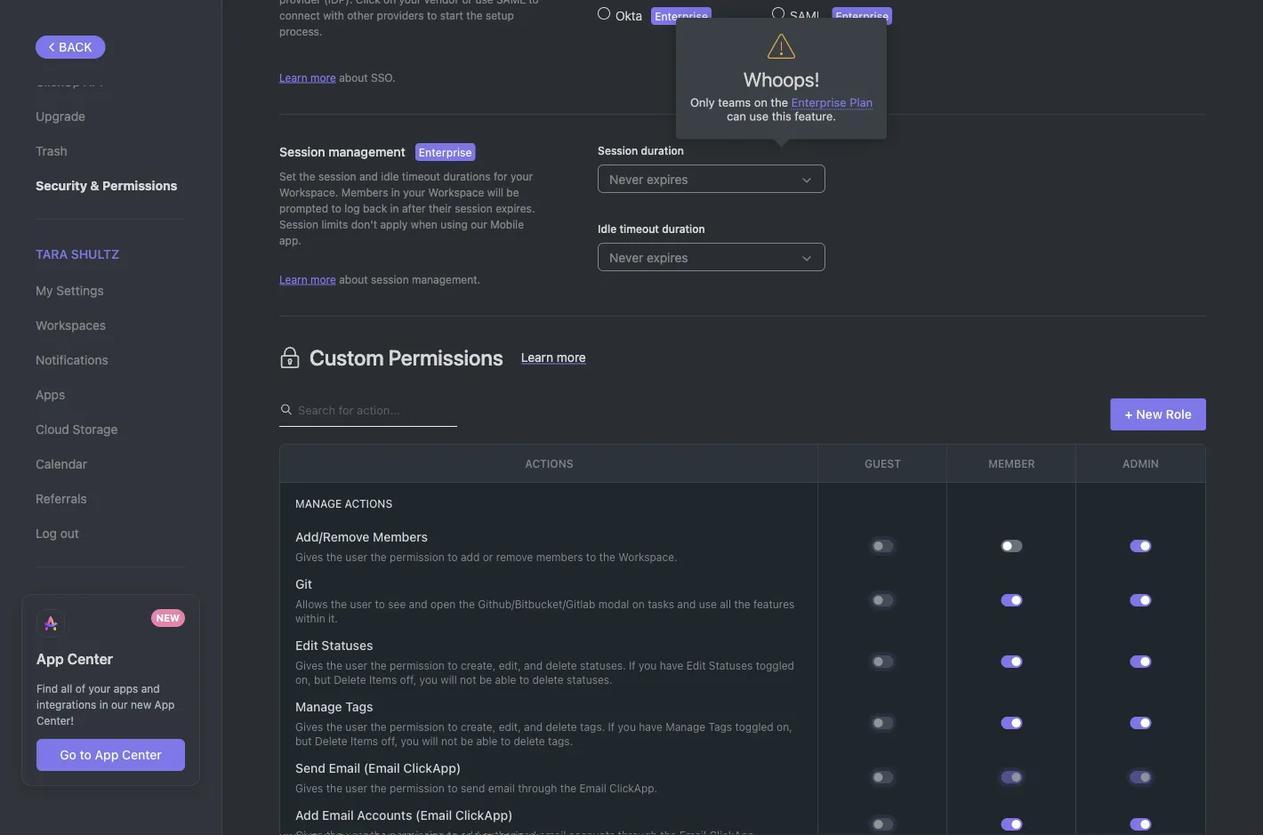Task type: locate. For each thing, give the bounding box(es) containing it.
toggled inside "edit statuses gives the user the permission to create, edit, and delete statuses. if you have edit statuses toggled on, but delete items off, you will not be able to delete statuses."
[[756, 659, 794, 672]]

cloud storage link
[[36, 415, 186, 445]]

you
[[639, 659, 657, 672], [419, 673, 438, 686], [618, 720, 636, 733], [401, 735, 419, 747]]

off, inside "edit statuses gives the user the permission to create, edit, and delete statuses. if you have edit statuses toggled on, but delete items off, you will not be able to delete statuses."
[[400, 673, 416, 686]]

1 vertical spatial our
[[111, 698, 128, 711]]

expires.
[[496, 202, 535, 214]]

new
[[1136, 407, 1163, 422], [156, 613, 180, 624]]

1 vertical spatial center
[[122, 748, 162, 762]]

off, up accounts
[[381, 735, 398, 747]]

clickup api
[[36, 74, 103, 89]]

but inside manage tags gives the user the permission to create, edit, and delete tags. if you have manage tags toggled on, but delete items off, you will not be able to delete tags.
[[295, 735, 312, 747]]

have inside manage tags gives the user the permission to create, edit, and delete tags. if you have manage tags toggled on, but delete items off, you will not be able to delete tags.
[[639, 720, 663, 733]]

(email right accounts
[[415, 808, 452, 823]]

have
[[660, 659, 683, 672], [639, 720, 663, 733]]

0 vertical spatial never
[[609, 172, 643, 187]]

expires for 1st never expires dropdown button from the top of the page
[[647, 172, 688, 187]]

able for edit statuses
[[495, 673, 516, 686]]

permission for members
[[390, 551, 445, 563]]

0 vertical spatial manage
[[295, 497, 342, 510]]

able up manage tags gives the user the permission to create, edit, and delete tags. if you have manage tags toggled on, but delete items off, you will not be able to delete tags. at bottom
[[495, 673, 516, 686]]

2 expires from the top
[[647, 250, 688, 265]]

2 never expires button from the top
[[598, 243, 1206, 271]]

gives down within
[[295, 659, 323, 672]]

in down idle
[[391, 186, 400, 198]]

4 permission from the top
[[390, 782, 445, 794]]

items for edit statuses
[[369, 673, 397, 686]]

clickapp)
[[403, 761, 461, 776], [455, 808, 513, 823]]

on, inside "edit statuses gives the user the permission to create, edit, and delete statuses. if you have edit statuses toggled on, but delete items off, you will not be able to delete statuses."
[[295, 673, 311, 686]]

1 horizontal spatial on,
[[777, 720, 792, 733]]

app right go
[[95, 748, 119, 762]]

0 vertical spatial delete
[[334, 673, 366, 686]]

and
[[359, 170, 378, 182], [409, 598, 428, 610], [677, 598, 696, 610], [524, 659, 543, 672], [141, 682, 160, 695], [524, 720, 543, 733]]

delete for tags
[[315, 735, 348, 747]]

0 vertical spatial session
[[318, 170, 356, 182]]

manage for tags
[[295, 700, 342, 714]]

duration right idle
[[662, 222, 705, 235]]

0 horizontal spatial tags
[[345, 700, 373, 714]]

permissions down 'management.'
[[389, 345, 503, 370]]

1 horizontal spatial back
[[363, 202, 387, 214]]

0 horizontal spatial permissions
[[102, 178, 177, 193]]

on right teams
[[754, 96, 768, 109]]

2 permission from the top
[[390, 659, 445, 672]]

gives down send
[[295, 782, 323, 794]]

gives up git
[[295, 551, 323, 563]]

statuses. up manage tags gives the user the permission to create, edit, and delete tags. if you have manage tags toggled on, but delete items off, you will not be able to delete tags. at bottom
[[567, 673, 613, 686]]

duration up idle timeout duration
[[641, 144, 684, 157]]

on left tasks
[[632, 598, 645, 610]]

and inside "edit statuses gives the user the permission to create, edit, and delete statuses. if you have edit statuses toggled on, but delete items off, you will not be able to delete statuses."
[[524, 659, 543, 672]]

1 vertical spatial workspace.
[[618, 551, 677, 563]]

email
[[329, 761, 360, 776], [579, 782, 606, 794], [322, 808, 354, 823]]

user inside add/remove members gives the user the permission to add or remove members to the workspace.
[[345, 551, 367, 563]]

2 create, from the top
[[461, 720, 496, 733]]

0 vertical spatial use
[[749, 109, 769, 123]]

delete for statuses
[[334, 673, 366, 686]]

and up manage tags gives the user the permission to create, edit, and delete tags. if you have manage tags toggled on, but delete items off, you will not be able to delete tags. at bottom
[[524, 659, 543, 672]]

all left features
[[720, 598, 731, 610]]

2 vertical spatial will
[[422, 735, 438, 747]]

0 vertical spatial app
[[36, 651, 64, 668]]

statuses
[[321, 638, 373, 653], [709, 659, 753, 672]]

email right send
[[329, 761, 360, 776]]

clickapp) up send
[[403, 761, 461, 776]]

but for edit
[[314, 673, 331, 686]]

be up manage tags gives the user the permission to create, edit, and delete tags. if you have manage tags toggled on, but delete items off, you will not be able to delete tags. at bottom
[[479, 673, 492, 686]]

user inside manage tags gives the user the permission to create, edit, and delete tags. if you have manage tags toggled on, but delete items off, you will not be able to delete tags.
[[345, 720, 367, 733]]

1 horizontal spatial edit
[[686, 659, 706, 672]]

session inside set the session and idle timeout durations for your workspace. members in your workspace will be prompted to log back in after their session expires. session limits don't apply when using our mobile app.
[[279, 218, 318, 230]]

1 horizontal spatial your
[[403, 186, 425, 198]]

back
[[59, 40, 92, 54], [363, 202, 387, 214]]

custom
[[310, 345, 384, 370]]

and inside set the session and idle timeout durations for your workspace. members in your workspace will be prompted to log back in after their session expires. session limits don't apply when using our mobile app.
[[359, 170, 378, 182]]

1 horizontal spatial (email
[[415, 808, 452, 823]]

0 vertical spatial if
[[629, 659, 636, 672]]

will up send email (email clickapp) gives the user the permission to send email through the email clickapp.
[[422, 735, 438, 747]]

1 vertical spatial use
[[699, 598, 717, 610]]

0 vertical spatial never expires
[[609, 172, 688, 187]]

enterprise right okta
[[655, 10, 708, 22]]

on, for manage tags
[[777, 720, 792, 733]]

0 horizontal spatial edit
[[295, 638, 318, 653]]

0 horizontal spatial workspace.
[[279, 186, 338, 198]]

send
[[461, 782, 485, 794]]

off, for edit statuses
[[400, 673, 416, 686]]

all
[[720, 598, 731, 610], [61, 682, 72, 695]]

but inside "edit statuses gives the user the permission to create, edit, and delete statuses. if you have edit statuses toggled on, but delete items off, you will not be able to delete statuses."
[[314, 673, 331, 686]]

0 vertical spatial tags.
[[580, 720, 605, 733]]

manage actions
[[295, 497, 392, 510]]

1 vertical spatial back
[[363, 202, 387, 214]]

your right the of
[[88, 682, 111, 695]]

session down workspace
[[455, 202, 493, 214]]

+
[[1125, 407, 1133, 422]]

1 never from the top
[[609, 172, 643, 187]]

members up log
[[341, 186, 388, 198]]

user for statuses
[[345, 659, 367, 672]]

session up idle
[[598, 144, 638, 157]]

our right using on the top of the page
[[471, 218, 487, 230]]

workspace. up tasks
[[618, 551, 677, 563]]

be up send email (email clickapp) gives the user the permission to send email through the email clickapp.
[[461, 735, 473, 747]]

2 vertical spatial more
[[557, 350, 586, 364]]

(email up accounts
[[364, 761, 400, 776]]

expires for second never expires dropdown button
[[647, 250, 688, 265]]

app up "find"
[[36, 651, 64, 668]]

edit, for manage tags
[[499, 720, 521, 733]]

1 vertical spatial (email
[[415, 808, 452, 823]]

never down idle
[[609, 250, 643, 265]]

edit, inside "edit statuses gives the user the permission to create, edit, and delete statuses. if you have edit statuses toggled on, but delete items off, you will not be able to delete statuses."
[[499, 659, 521, 672]]

use right can
[[749, 109, 769, 123]]

edit, down the github/bitbucket/gitlab
[[499, 659, 521, 672]]

create, down the github/bitbucket/gitlab
[[461, 659, 496, 672]]

0 vertical spatial (email
[[364, 761, 400, 776]]

0 horizontal spatial statuses
[[321, 638, 373, 653]]

never down session duration
[[609, 172, 643, 187]]

gives inside "edit statuses gives the user the permission to create, edit, and delete statuses. if you have edit statuses toggled on, but delete items off, you will not be able to delete statuses."
[[295, 659, 323, 672]]

back link
[[36, 36, 106, 59]]

use right tasks
[[699, 598, 717, 610]]

create, inside manage tags gives the user the permission to create, edit, and delete tags. if you have manage tags toggled on, but delete items off, you will not be able to delete tags.
[[461, 720, 496, 733]]

2 about from the top
[[339, 273, 368, 286]]

have for statuses
[[660, 659, 683, 672]]

storage
[[73, 422, 118, 437]]

1 vertical spatial members
[[373, 530, 428, 544]]

email left clickapp.
[[579, 782, 606, 794]]

upgrade
[[36, 109, 85, 124]]

toggled for statuses
[[756, 659, 794, 672]]

email for gives
[[329, 761, 360, 776]]

never expires button
[[598, 165, 1206, 193], [598, 243, 1206, 271]]

3 permission from the top
[[390, 720, 445, 733]]

2 edit, from the top
[[499, 720, 521, 733]]

admin
[[1123, 457, 1159, 470]]

1 horizontal spatial use
[[749, 109, 769, 123]]

2 horizontal spatial app
[[154, 698, 175, 711]]

if inside "edit statuses gives the user the permission to create, edit, and delete statuses. if you have edit statuses toggled on, but delete items off, you will not be able to delete statuses."
[[629, 659, 636, 672]]

expires down session duration
[[647, 172, 688, 187]]

0 vertical spatial email
[[329, 761, 360, 776]]

gives for edit
[[295, 659, 323, 672]]

delete inside manage tags gives the user the permission to create, edit, and delete tags. if you have manage tags toggled on, but delete items off, you will not be able to delete tags.
[[315, 735, 348, 747]]

more for learn more
[[557, 350, 586, 364]]

be inside set the session and idle timeout durations for your workspace. members in your workspace will be prompted to log back in after their session expires. session limits don't apply when using our mobile app.
[[506, 186, 519, 198]]

items inside manage tags gives the user the permission to create, edit, and delete tags. if you have manage tags toggled on, but delete items off, you will not be able to delete tags.
[[351, 735, 378, 747]]

able inside manage tags gives the user the permission to create, edit, and delete tags. if you have manage tags toggled on, but delete items off, you will not be able to delete tags.
[[476, 735, 498, 747]]

plan
[[850, 96, 873, 109]]

center down new
[[122, 748, 162, 762]]

be
[[506, 186, 519, 198], [479, 673, 492, 686], [461, 735, 473, 747]]

but down it.
[[314, 673, 331, 686]]

never for 1st never expires dropdown button from the top of the page
[[609, 172, 643, 187]]

remove
[[496, 551, 533, 563]]

new
[[131, 698, 151, 711]]

+ new role
[[1125, 407, 1192, 422]]

your right for
[[511, 170, 533, 182]]

2 vertical spatial in
[[99, 698, 108, 711]]

permission inside "edit statuses gives the user the permission to create, edit, and delete statuses. if you have edit statuses toggled on, but delete items off, you will not be able to delete statuses."
[[390, 659, 445, 672]]

items up accounts
[[351, 735, 378, 747]]

permission down see on the left
[[390, 659, 445, 672]]

0 horizontal spatial on,
[[295, 673, 311, 686]]

expires down idle timeout duration
[[647, 250, 688, 265]]

0 horizontal spatial session
[[318, 170, 356, 182]]

in
[[391, 186, 400, 198], [390, 202, 399, 214], [99, 698, 108, 711]]

your up after
[[403, 186, 425, 198]]

1 horizontal spatial workspace.
[[618, 551, 677, 563]]

github/bitbucket/gitlab
[[478, 598, 595, 610]]

app right new
[[154, 698, 175, 711]]

1 permission from the top
[[390, 551, 445, 563]]

0 vertical spatial duration
[[641, 144, 684, 157]]

1 vertical spatial never
[[609, 250, 643, 265]]

workspace
[[428, 186, 484, 198]]

never for second never expires dropdown button
[[609, 250, 643, 265]]

delete up send
[[315, 735, 348, 747]]

session up set
[[279, 144, 325, 159]]

our inside set the session and idle timeout durations for your workspace. members in your workspace will be prompted to log back in after their session expires. session limits don't apply when using our mobile app.
[[471, 218, 487, 230]]

statuses.
[[580, 659, 626, 672], [567, 673, 613, 686]]

2 vertical spatial be
[[461, 735, 473, 747]]

not inside "edit statuses gives the user the permission to create, edit, and delete statuses. if you have edit statuses toggled on, but delete items off, you will not be able to delete statuses."
[[460, 673, 476, 686]]

enterprise up durations
[[419, 146, 472, 158]]

and left idle
[[359, 170, 378, 182]]

user for members
[[345, 551, 367, 563]]

2 vertical spatial app
[[95, 748, 119, 762]]

2 vertical spatial your
[[88, 682, 111, 695]]

1 vertical spatial in
[[390, 202, 399, 214]]

back inside set the session and idle timeout durations for your workspace. members in your workspace will be prompted to log back in after their session expires. session limits don't apply when using our mobile app.
[[363, 202, 387, 214]]

center!
[[36, 714, 74, 727]]

add
[[295, 808, 319, 823]]

tags. up through at the left bottom of the page
[[548, 735, 573, 747]]

and right see on the left
[[409, 598, 428, 610]]

more for learn more about session management.
[[310, 273, 336, 286]]

their
[[429, 202, 452, 214]]

and up new
[[141, 682, 160, 695]]

permission up send email (email clickapp) gives the user the permission to send email through the email clickapp.
[[390, 720, 445, 733]]

0 vertical spatial be
[[506, 186, 519, 198]]

referrals
[[36, 492, 87, 506]]

git
[[295, 577, 312, 592]]

able up send email (email clickapp) gives the user the permission to send email through the email clickapp.
[[476, 735, 498, 747]]

edit,
[[499, 659, 521, 672], [499, 720, 521, 733]]

1 never expires button from the top
[[598, 165, 1206, 193]]

create, up send email (email clickapp) gives the user the permission to send email through the email clickapp.
[[461, 720, 496, 733]]

enterprise up the "feature."
[[791, 96, 846, 109]]

have up clickapp.
[[639, 720, 663, 733]]

never expires down idle timeout duration
[[609, 250, 688, 265]]

1 horizontal spatial our
[[471, 218, 487, 230]]

members down actions
[[373, 530, 428, 544]]

security
[[36, 178, 87, 193]]

0 vertical spatial in
[[391, 186, 400, 198]]

see
[[388, 598, 406, 610]]

in up apply
[[390, 202, 399, 214]]

0 horizontal spatial if
[[608, 720, 615, 733]]

our down apps
[[111, 698, 128, 711]]

have for tags
[[639, 720, 663, 733]]

will down for
[[487, 186, 503, 198]]

if for statuses
[[629, 659, 636, 672]]

be for statuses
[[479, 673, 492, 686]]

1 vertical spatial timeout
[[620, 222, 659, 235]]

clickapp) down send
[[455, 808, 513, 823]]

0 vertical spatial statuses.
[[580, 659, 626, 672]]

back up 'don't' at the left top
[[363, 202, 387, 214]]

members inside set the session and idle timeout durations for your workspace. members in your workspace will be prompted to log back in after their session expires. session limits don't apply when using our mobile app.
[[341, 186, 388, 198]]

permission
[[390, 551, 445, 563], [390, 659, 445, 672], [390, 720, 445, 733], [390, 782, 445, 794]]

1 gives from the top
[[295, 551, 323, 563]]

workspaces link
[[36, 311, 186, 341]]

email right add
[[322, 808, 354, 823]]

add/remove
[[295, 530, 370, 544]]

permission inside add/remove members gives the user the permission to add or remove members to the workspace.
[[390, 551, 445, 563]]

if down the modal
[[629, 659, 636, 672]]

but up send
[[295, 735, 312, 747]]

of
[[75, 682, 85, 695]]

if up clickapp.
[[608, 720, 615, 733]]

2 horizontal spatial your
[[511, 170, 533, 182]]

or
[[483, 551, 493, 563]]

gives inside add/remove members gives the user the permission to add or remove members to the workspace.
[[295, 551, 323, 563]]

git allows the user to see and open the github/bitbucket/gitlab modal on tasks and use all the features within it.
[[295, 577, 795, 624]]

toggled inside manage tags gives the user the permission to create, edit, and delete tags. if you have manage tags toggled on, but delete items off, you will not be able to delete tags.
[[735, 720, 774, 733]]

1 horizontal spatial timeout
[[620, 222, 659, 235]]

never expires down session duration
[[609, 172, 688, 187]]

session management
[[279, 144, 409, 159]]

delete inside "edit statuses gives the user the permission to create, edit, and delete statuses. if you have edit statuses toggled on, but delete items off, you will not be able to delete statuses."
[[334, 673, 366, 686]]

open
[[431, 598, 456, 610]]

find
[[36, 682, 58, 695]]

1 about from the top
[[339, 71, 368, 84]]

0 vertical spatial your
[[511, 170, 533, 182]]

items
[[369, 673, 397, 686], [351, 735, 378, 747]]

1 vertical spatial off,
[[381, 735, 398, 747]]

1 vertical spatial clickapp)
[[455, 808, 513, 823]]

1 vertical spatial have
[[639, 720, 663, 733]]

1 vertical spatial session
[[455, 202, 493, 214]]

4 gives from the top
[[295, 782, 323, 794]]

edit, up send email (email clickapp) gives the user the permission to send email through the email clickapp.
[[499, 720, 521, 733]]

statuses. down the modal
[[580, 659, 626, 672]]

1 horizontal spatial all
[[720, 598, 731, 610]]

out
[[60, 526, 79, 541]]

1 vertical spatial learn
[[279, 273, 307, 286]]

permission inside manage tags gives the user the permission to create, edit, and delete tags. if you have manage tags toggled on, but delete items off, you will not be able to delete tags.
[[390, 720, 445, 733]]

all inside find all of your apps and integrations in our new app center!
[[61, 682, 72, 695]]

about for sso.
[[339, 71, 368, 84]]

back up the clickup api
[[59, 40, 92, 54]]

1 vertical spatial not
[[441, 735, 458, 747]]

edit, inside manage tags gives the user the permission to create, edit, and delete tags. if you have manage tags toggled on, but delete items off, you will not be able to delete tags.
[[499, 720, 521, 733]]

be inside manage tags gives the user the permission to create, edit, and delete tags. if you have manage tags toggled on, but delete items off, you will not be able to delete tags.
[[461, 735, 473, 747]]

be up expires.
[[506, 186, 519, 198]]

learn
[[279, 71, 307, 84], [279, 273, 307, 286], [521, 350, 553, 364]]

timeout inside set the session and idle timeout durations for your workspace. members in your workspace will be prompted to log back in after their session expires. session limits don't apply when using our mobile app.
[[402, 170, 440, 182]]

in left new
[[99, 698, 108, 711]]

gives for add/remove
[[295, 551, 323, 563]]

off, down see on the left
[[400, 673, 416, 686]]

learn more link for learn more about sso.
[[279, 71, 336, 84]]

1 horizontal spatial statuses
[[709, 659, 753, 672]]

not up send email (email clickapp) gives the user the permission to send email through the email clickapp.
[[441, 735, 458, 747]]

gives
[[295, 551, 323, 563], [295, 659, 323, 672], [295, 720, 323, 733], [295, 782, 323, 794]]

more
[[310, 71, 336, 84], [310, 273, 336, 286], [557, 350, 586, 364]]

delete
[[546, 659, 577, 672], [532, 673, 564, 686], [546, 720, 577, 733], [514, 735, 545, 747]]

be inside "edit statuses gives the user the permission to create, edit, and delete statuses. if you have edit statuses toggled on, but delete items off, you will not be able to delete statuses."
[[479, 673, 492, 686]]

session
[[318, 170, 356, 182], [455, 202, 493, 214], [371, 273, 409, 286]]

on, inside manage tags gives the user the permission to create, edit, and delete tags. if you have manage tags toggled on, but delete items off, you will not be able to delete tags.
[[777, 720, 792, 733]]

toggled
[[756, 659, 794, 672], [735, 720, 774, 733]]

user
[[345, 551, 367, 563], [350, 598, 372, 610], [345, 659, 367, 672], [345, 720, 367, 733], [345, 782, 367, 794]]

permissions
[[102, 178, 177, 193], [389, 345, 503, 370]]

0 vertical spatial about
[[339, 71, 368, 84]]

on inside git allows the user to see and open the github/bitbucket/gitlab modal on tasks and use all the features within it.
[[632, 598, 645, 610]]

and inside find all of your apps and integrations in our new app center!
[[141, 682, 160, 695]]

about
[[339, 71, 368, 84], [339, 273, 368, 286]]

all left the of
[[61, 682, 72, 695]]

0 horizontal spatial our
[[111, 698, 128, 711]]

about left sso.
[[339, 71, 368, 84]]

0 horizontal spatial will
[[422, 735, 438, 747]]

learn more
[[521, 350, 586, 364]]

gives up send
[[295, 720, 323, 733]]

session down session management
[[318, 170, 356, 182]]

manage for actions
[[295, 497, 342, 510]]

edit statuses gives the user the permission to create, edit, and delete statuses. if you have edit statuses toggled on, but delete items off, you will not be able to delete statuses.
[[295, 638, 794, 686]]

the inside whoops! only teams on the enterprise plan can use this feature.
[[771, 96, 788, 109]]

my
[[36, 283, 53, 298]]

and up through at the left bottom of the page
[[524, 720, 543, 733]]

1 create, from the top
[[461, 659, 496, 672]]

session down prompted
[[279, 218, 318, 230]]

able inside "edit statuses gives the user the permission to create, edit, and delete statuses. if you have edit statuses toggled on, but delete items off, you will not be able to delete statuses."
[[495, 673, 516, 686]]

0 horizontal spatial not
[[441, 735, 458, 747]]

2 gives from the top
[[295, 659, 323, 672]]

1 horizontal spatial session
[[371, 273, 409, 286]]

gives inside manage tags gives the user the permission to create, edit, and delete tags. if you have manage tags toggled on, but delete items off, you will not be able to delete tags.
[[295, 720, 323, 733]]

1 edit, from the top
[[499, 659, 521, 672]]

0 horizontal spatial back
[[59, 40, 92, 54]]

1 vertical spatial able
[[476, 735, 498, 747]]

for
[[494, 170, 508, 182]]

2 vertical spatial email
[[322, 808, 354, 823]]

(email inside send email (email clickapp) gives the user the permission to send email through the email clickapp.
[[364, 761, 400, 776]]

user inside "edit statuses gives the user the permission to create, edit, and delete statuses. if you have edit statuses toggled on, but delete items off, you will not be able to delete statuses."
[[345, 659, 367, 672]]

create,
[[461, 659, 496, 672], [461, 720, 496, 733]]

permission up add email accounts (email clickapp)
[[390, 782, 445, 794]]

have inside "edit statuses gives the user the permission to create, edit, and delete statuses. if you have edit statuses toggled on, but delete items off, you will not be able to delete statuses."
[[660, 659, 683, 672]]

will for edit statuses
[[441, 673, 457, 686]]

not up manage tags gives the user the permission to create, edit, and delete tags. if you have manage tags toggled on, but delete items off, you will not be able to delete tags. at bottom
[[460, 673, 476, 686]]

not for tags
[[441, 735, 458, 747]]

1 horizontal spatial be
[[479, 673, 492, 686]]

have down tasks
[[660, 659, 683, 672]]

to inside git allows the user to see and open the github/bitbucket/gitlab modal on tasks and use all the features within it.
[[375, 598, 385, 610]]

members inside add/remove members gives the user the permission to add or remove members to the workspace.
[[373, 530, 428, 544]]

0 horizontal spatial timeout
[[402, 170, 440, 182]]

to inside set the session and idle timeout durations for your workspace. members in your workspace will be prompted to log back in after their session expires. session limits don't apply when using our mobile app.
[[331, 202, 341, 214]]

0 vertical spatial but
[[314, 673, 331, 686]]

if inside manage tags gives the user the permission to create, edit, and delete tags. if you have manage tags toggled on, but delete items off, you will not be able to delete tags.
[[608, 720, 615, 733]]

1 vertical spatial email
[[579, 782, 606, 794]]

1 vertical spatial delete
[[315, 735, 348, 747]]

1 horizontal spatial tags
[[708, 720, 732, 733]]

off, inside manage tags gives the user the permission to create, edit, and delete tags. if you have manage tags toggled on, but delete items off, you will not be able to delete tags.
[[381, 735, 398, 747]]

permission up see on the left
[[390, 551, 445, 563]]

0 horizontal spatial on
[[632, 598, 645, 610]]

0 horizontal spatial new
[[156, 613, 180, 624]]

create, inside "edit statuses gives the user the permission to create, edit, and delete statuses. if you have edit statuses toggled on, but delete items off, you will not be able to delete statuses."
[[461, 659, 496, 672]]

1 vertical spatial toggled
[[735, 720, 774, 733]]

0 vertical spatial edit,
[[499, 659, 521, 672]]

will down the "open"
[[441, 673, 457, 686]]

0 vertical spatial toggled
[[756, 659, 794, 672]]

1 vertical spatial never expires button
[[598, 243, 1206, 271]]

1 vertical spatial all
[[61, 682, 72, 695]]

clickup
[[36, 74, 80, 89]]

will inside manage tags gives the user the permission to create, edit, and delete tags. if you have manage tags toggled on, but delete items off, you will not be able to delete tags.
[[422, 735, 438, 747]]

0 vertical spatial learn
[[279, 71, 307, 84]]

1 vertical spatial will
[[441, 673, 457, 686]]

will
[[487, 186, 503, 198], [441, 673, 457, 686], [422, 735, 438, 747]]

items inside "edit statuses gives the user the permission to create, edit, and delete statuses. if you have edit statuses toggled on, but delete items off, you will not be able to delete statuses."
[[369, 673, 397, 686]]

duration
[[641, 144, 684, 157], [662, 222, 705, 235]]

1 never expires from the top
[[609, 172, 688, 187]]

workspace. up prompted
[[279, 186, 338, 198]]

permissions down the trash link
[[102, 178, 177, 193]]

session down apply
[[371, 273, 409, 286]]

0 vertical spatial create,
[[461, 659, 496, 672]]

learn for learn more about sso.
[[279, 71, 307, 84]]

1 expires from the top
[[647, 172, 688, 187]]

0 horizontal spatial off,
[[381, 735, 398, 747]]

delete down it.
[[334, 673, 366, 686]]

not inside manage tags gives the user the permission to create, edit, and delete tags. if you have manage tags toggled on, but delete items off, you will not be able to delete tags.
[[441, 735, 458, 747]]

about down 'don't' at the left top
[[339, 273, 368, 286]]

2 never from the top
[[609, 250, 643, 265]]

items down see on the left
[[369, 673, 397, 686]]

0 vertical spatial timeout
[[402, 170, 440, 182]]

idle
[[381, 170, 399, 182]]

add/remove members gives the user the permission to add or remove members to the workspace.
[[295, 530, 677, 563]]

learn more link
[[279, 71, 336, 84], [279, 273, 336, 286], [521, 350, 586, 364]]

1 vertical spatial items
[[351, 735, 378, 747]]

1 vertical spatial your
[[403, 186, 425, 198]]

not
[[460, 673, 476, 686], [441, 735, 458, 747]]

2 horizontal spatial be
[[506, 186, 519, 198]]

3 gives from the top
[[295, 720, 323, 733]]

will inside "edit statuses gives the user the permission to create, edit, and delete statuses. if you have edit statuses toggled on, but delete items off, you will not be able to delete statuses."
[[441, 673, 457, 686]]

only
[[690, 96, 715, 109]]



Task type: vqa. For each thing, say whether or not it's contained in the screenshot.


Task type: describe. For each thing, give the bounding box(es) containing it.
on inside whoops! only teams on the enterprise plan can use this feature.
[[754, 96, 768, 109]]

notifications
[[36, 353, 108, 368]]

create, for manage tags
[[461, 720, 496, 733]]

referrals link
[[36, 484, 186, 514]]

gives for manage
[[295, 720, 323, 733]]

member
[[988, 457, 1035, 470]]

&
[[90, 178, 99, 193]]

our inside find all of your apps and integrations in our new app center!
[[111, 698, 128, 711]]

your inside find all of your apps and integrations in our new app center!
[[88, 682, 111, 695]]

notifications link
[[36, 345, 186, 376]]

use inside git allows the user to see and open the github/bitbucket/gitlab modal on tasks and use all the features within it.
[[699, 598, 717, 610]]

role
[[1166, 407, 1192, 422]]

email for clickapp)
[[322, 808, 354, 823]]

idle timeout duration
[[598, 222, 705, 235]]

you down the "open"
[[419, 673, 438, 686]]

1 vertical spatial permissions
[[389, 345, 503, 370]]

set the session and idle timeout durations for your workspace. members in your workspace will be prompted to log back in after their session expires. session limits don't apply when using our mobile app.
[[279, 170, 535, 246]]

okta
[[616, 8, 642, 23]]

cloud
[[36, 422, 69, 437]]

in inside find all of your apps and integrations in our new app center!
[[99, 698, 108, 711]]

feature.
[[795, 109, 836, 123]]

session for session management
[[279, 144, 325, 159]]

learn for learn more about session management.
[[279, 273, 307, 286]]

be for tags
[[461, 735, 473, 747]]

security & permissions link
[[36, 171, 186, 201]]

app center
[[36, 651, 113, 668]]

to inside button
[[80, 748, 92, 762]]

go to app center
[[60, 748, 162, 762]]

saml
[[790, 8, 823, 23]]

app.
[[279, 234, 301, 246]]

apply
[[380, 218, 408, 230]]

0 vertical spatial edit
[[295, 638, 318, 653]]

app inside button
[[95, 748, 119, 762]]

off, for manage tags
[[381, 735, 398, 747]]

add
[[461, 551, 480, 563]]

center inside the go to app center button
[[122, 748, 162, 762]]

use inside whoops! only teams on the enterprise plan can use this feature.
[[749, 109, 769, 123]]

through
[[518, 782, 557, 794]]

and inside manage tags gives the user the permission to create, edit, and delete tags. if you have manage tags toggled on, but delete items off, you will not be able to delete tags.
[[524, 720, 543, 733]]

accounts
[[357, 808, 412, 823]]

app inside find all of your apps and integrations in our new app center!
[[154, 698, 175, 711]]

you down tasks
[[639, 659, 657, 672]]

and right tasks
[[677, 598, 696, 610]]

edit, for edit statuses
[[499, 659, 521, 672]]

0 vertical spatial tags
[[345, 700, 373, 714]]

management
[[328, 144, 405, 159]]

0 vertical spatial back
[[59, 40, 92, 54]]

apps
[[36, 388, 65, 402]]

clickapp) inside send email (email clickapp) gives the user the permission to send email through the email clickapp.
[[403, 761, 461, 776]]

enterprise inside whoops! only teams on the enterprise plan can use this feature.
[[791, 96, 846, 109]]

prompted
[[279, 202, 328, 214]]

Search for action... text field
[[294, 402, 457, 417]]

user for tags
[[345, 720, 367, 733]]

this
[[772, 109, 791, 123]]

tara
[[36, 247, 68, 262]]

custom permissions
[[310, 345, 503, 370]]

upgrade link
[[36, 101, 186, 132]]

gives inside send email (email clickapp) gives the user the permission to send email through the email clickapp.
[[295, 782, 323, 794]]

tasks
[[648, 598, 674, 610]]

you up add email accounts (email clickapp)
[[401, 735, 419, 747]]

actions
[[525, 457, 574, 470]]

clickup api link
[[36, 67, 186, 97]]

within
[[295, 612, 325, 624]]

trash link
[[36, 136, 186, 166]]

actions
[[345, 497, 392, 510]]

trash
[[36, 144, 67, 158]]

api
[[84, 74, 103, 89]]

0 horizontal spatial tags.
[[548, 735, 573, 747]]

add email accounts (email clickapp)
[[295, 808, 513, 823]]

1 horizontal spatial tags.
[[580, 720, 605, 733]]

using
[[440, 218, 468, 230]]

apps
[[114, 682, 138, 695]]

learn for learn more
[[521, 350, 553, 364]]

limits
[[321, 218, 348, 230]]

learn more link for learn more about session management.
[[279, 273, 336, 286]]

2 vertical spatial learn more link
[[521, 350, 586, 364]]

create, for edit statuses
[[461, 659, 496, 672]]

integrations
[[36, 698, 96, 711]]

tara shultz
[[36, 247, 119, 262]]

not for statuses
[[460, 673, 476, 686]]

permission inside send email (email clickapp) gives the user the permission to send email through the email clickapp.
[[390, 782, 445, 794]]

able for manage tags
[[476, 735, 498, 747]]

all inside git allows the user to see and open the github/bitbucket/gitlab modal on tasks and use all the features within it.
[[720, 598, 731, 610]]

2 vertical spatial manage
[[666, 720, 705, 733]]

calendar
[[36, 457, 87, 472]]

about for session
[[339, 273, 368, 286]]

on, for edit statuses
[[295, 673, 311, 686]]

0 vertical spatial new
[[1136, 407, 1163, 422]]

after
[[402, 202, 426, 214]]

workspace. inside set the session and idle timeout durations for your workspace. members in your workspace will be prompted to log back in after their session expires. session limits don't apply when using our mobile app.
[[279, 186, 338, 198]]

toggled for tags
[[735, 720, 774, 733]]

features
[[753, 598, 795, 610]]

1 vertical spatial duration
[[662, 222, 705, 235]]

whoops! only teams on the enterprise plan can use this feature.
[[690, 68, 873, 123]]

apps link
[[36, 380, 186, 410]]

1 vertical spatial new
[[156, 613, 180, 624]]

allows
[[295, 598, 328, 610]]

session duration
[[598, 144, 684, 157]]

1 vertical spatial statuses.
[[567, 673, 613, 686]]

my settings link
[[36, 276, 186, 306]]

idle
[[598, 222, 617, 235]]

learn more about session management.
[[279, 273, 480, 286]]

manage tags gives the user the permission to create, edit, and delete tags. if you have manage tags toggled on, but delete items off, you will not be able to delete tags.
[[295, 700, 792, 747]]

my settings
[[36, 283, 104, 298]]

workspace. inside add/remove members gives the user the permission to add or remove members to the workspace.
[[618, 551, 677, 563]]

2 horizontal spatial session
[[455, 202, 493, 214]]

permission for statuses
[[390, 659, 445, 672]]

can
[[727, 109, 746, 123]]

items for manage tags
[[351, 735, 378, 747]]

2 vertical spatial session
[[371, 273, 409, 286]]

to inside send email (email clickapp) gives the user the permission to send email through the email clickapp.
[[448, 782, 458, 794]]

0 vertical spatial permissions
[[102, 178, 177, 193]]

permission for tags
[[390, 720, 445, 733]]

shultz
[[71, 247, 119, 262]]

log out
[[36, 526, 79, 541]]

log out link
[[36, 519, 186, 549]]

will for manage tags
[[422, 735, 438, 747]]

management.
[[412, 273, 480, 286]]

send
[[295, 761, 325, 776]]

user inside send email (email clickapp) gives the user the permission to send email through the email clickapp.
[[345, 782, 367, 794]]

teams
[[718, 96, 751, 109]]

if for tags
[[608, 720, 615, 733]]

2 never expires from the top
[[609, 250, 688, 265]]

cloud storage
[[36, 422, 118, 437]]

you up clickapp.
[[618, 720, 636, 733]]

user inside git allows the user to see and open the github/bitbucket/gitlab modal on tasks and use all the features within it.
[[350, 598, 372, 610]]

calendar link
[[36, 449, 186, 480]]

log
[[36, 526, 57, 541]]

0 vertical spatial center
[[67, 651, 113, 668]]

send email (email clickapp) gives the user the permission to send email through the email clickapp.
[[295, 761, 657, 794]]

settings
[[56, 283, 104, 298]]

modal
[[598, 598, 629, 610]]

but for manage
[[295, 735, 312, 747]]

more for learn more about sso.
[[310, 71, 336, 84]]

it.
[[328, 612, 338, 624]]

clickapp.
[[609, 782, 657, 794]]

durations
[[443, 170, 491, 182]]

the inside set the session and idle timeout durations for your workspace. members in your workspace will be prompted to log back in after their session expires. session limits don't apply when using our mobile app.
[[299, 170, 315, 182]]

0 horizontal spatial app
[[36, 651, 64, 668]]

find all of your apps and integrations in our new app center!
[[36, 682, 175, 727]]

whoops!
[[743, 68, 820, 91]]

go
[[60, 748, 76, 762]]

0 vertical spatial statuses
[[321, 638, 373, 653]]

enterprise right saml
[[836, 10, 889, 22]]

when
[[411, 218, 437, 230]]

workspaces
[[36, 318, 106, 333]]

will inside set the session and idle timeout durations for your workspace. members in your workspace will be prompted to log back in after their session expires. session limits don't apply when using our mobile app.
[[487, 186, 503, 198]]

don't
[[351, 218, 377, 230]]

session for session duration
[[598, 144, 638, 157]]



